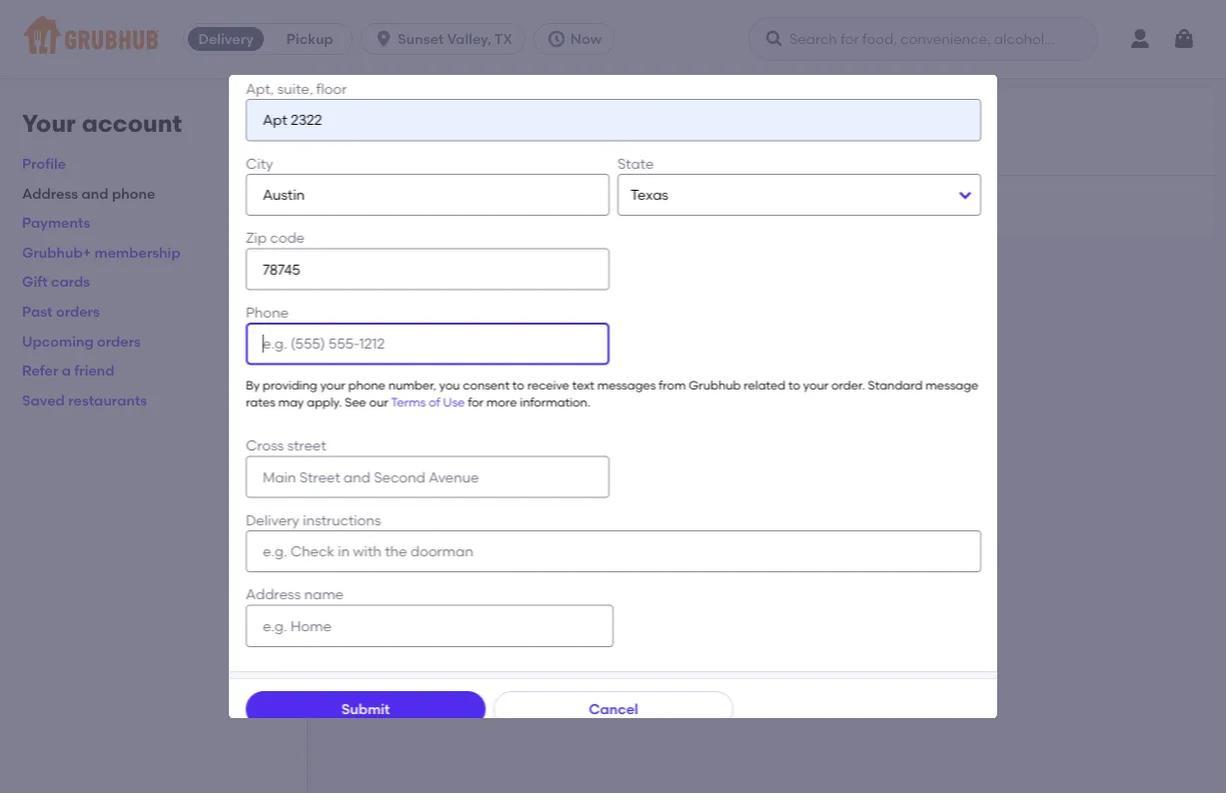 Task type: locate. For each thing, give the bounding box(es) containing it.
delivery inside button
[[198, 30, 254, 47]]

number,
[[388, 378, 436, 393]]

may
[[278, 396, 304, 410]]

restaurants
[[68, 392, 147, 409]]

grubhub+ membership link
[[22, 244, 181, 261]]

1 horizontal spatial address
[[245, 587, 300, 604]]

Phone telephone field
[[245, 323, 609, 365]]

your up apply.
[[320, 378, 345, 393]]

1 vertical spatial orders
[[97, 333, 141, 350]]

our
[[369, 396, 388, 410]]

saved
[[466, 144, 506, 161]]

floor
[[316, 80, 347, 97]]

refer a friend link
[[22, 362, 115, 379]]

0 vertical spatial delivery
[[198, 30, 254, 47]]

1 vertical spatial delivery
[[245, 512, 299, 529]]

svg image
[[374, 29, 394, 49], [765, 29, 785, 49]]

zip
[[245, 230, 266, 247]]

see
[[344, 396, 366, 410]]

your
[[320, 378, 345, 393], [803, 378, 828, 393]]

to right related
[[788, 378, 800, 393]]

0 horizontal spatial a
[[62, 362, 71, 379]]

0 horizontal spatial to
[[512, 378, 524, 393]]

phone up see
[[348, 378, 385, 393]]

friend
[[74, 362, 115, 379]]

0 vertical spatial phone
[[112, 185, 155, 202]]

delivery up apt, on the top of page
[[198, 30, 254, 47]]

upcoming
[[22, 333, 94, 350]]

svg image inside the sunset valley, tx "button"
[[374, 29, 394, 49]]

addresses.
[[510, 144, 583, 161]]

sunset
[[398, 30, 444, 47]]

sunset valley, tx button
[[361, 23, 534, 55]]

you
[[439, 378, 460, 393]]

past orders
[[22, 303, 100, 320]]

+ add a new address
[[335, 197, 478, 214]]

Apt, suite, floor text field
[[245, 99, 981, 141]]

2 svg image from the left
[[765, 29, 785, 49]]

refer a friend
[[22, 362, 115, 379]]

more
[[486, 396, 517, 410]]

from
[[659, 378, 686, 393]]

1 vertical spatial phone
[[348, 378, 385, 393]]

apply.
[[306, 396, 342, 410]]

1 your from the left
[[320, 378, 345, 393]]

upcoming orders link
[[22, 333, 141, 350]]

submit
[[341, 701, 390, 718]]

0 vertical spatial orders
[[56, 303, 100, 320]]

orders up friend
[[97, 333, 141, 350]]

2 to from the left
[[788, 378, 800, 393]]

cross street
[[245, 437, 326, 454]]

phone
[[245, 304, 288, 321]]

delivery
[[198, 30, 254, 47], [245, 512, 299, 529]]

order.
[[831, 378, 865, 393]]

saved restaurants link
[[22, 392, 147, 409]]

0 horizontal spatial phone
[[112, 185, 155, 202]]

0 horizontal spatial your
[[320, 378, 345, 393]]

message
[[926, 378, 979, 393]]

text
[[572, 378, 594, 393]]

your
[[22, 109, 76, 138]]

cancel
[[589, 701, 638, 718]]

address name
[[245, 587, 343, 604]]

0 horizontal spatial svg image
[[547, 29, 567, 49]]

a
[[379, 197, 388, 214], [62, 362, 71, 379]]

to
[[512, 378, 524, 393], [788, 378, 800, 393]]

to up more
[[512, 378, 524, 393]]

1 horizontal spatial phone
[[348, 378, 385, 393]]

rates
[[245, 396, 275, 410]]

terms of use link
[[391, 396, 465, 410]]

1 vertical spatial address
[[245, 587, 300, 604]]

0 horizontal spatial svg image
[[374, 29, 394, 49]]

by providing your phone number, you consent to receive text messages from grubhub related to your order. standard message rates may apply. see our
[[245, 378, 979, 410]]

1 svg image from the left
[[374, 29, 394, 49]]

saved restaurants
[[22, 392, 147, 409]]

gift cards
[[22, 274, 90, 291]]

related
[[744, 378, 785, 393]]

sunset valley, tx
[[398, 30, 513, 47]]

address down profile
[[22, 185, 78, 202]]

of
[[428, 396, 440, 410]]

1 horizontal spatial a
[[379, 197, 388, 214]]

1 horizontal spatial your
[[803, 378, 828, 393]]

phone right and
[[112, 185, 155, 202]]

orders up upcoming orders link
[[56, 303, 100, 320]]

1 horizontal spatial to
[[788, 378, 800, 393]]

delivery button
[[184, 23, 268, 55]]

grubhub+
[[22, 244, 91, 261]]

addresses
[[335, 101, 418, 121]]

past orders link
[[22, 303, 100, 320]]

for
[[468, 396, 483, 410]]

orders for upcoming orders
[[97, 333, 141, 350]]

0 horizontal spatial address
[[22, 185, 78, 202]]

payments
[[22, 214, 90, 231]]

delivery left instructions
[[245, 512, 299, 529]]

your left order.
[[803, 378, 828, 393]]

a inside button
[[379, 197, 388, 214]]

receive
[[527, 378, 569, 393]]

Zip code telephone field
[[245, 248, 609, 291]]

grubhub+ membership
[[22, 244, 181, 261]]

1 horizontal spatial svg image
[[765, 29, 785, 49]]

delivery for delivery
[[198, 30, 254, 47]]

state
[[617, 155, 654, 172]]

Address name text field
[[245, 605, 613, 648]]

you
[[335, 144, 359, 161]]

your account
[[22, 109, 182, 138]]

code
[[270, 230, 304, 247]]

svg image
[[1173, 27, 1197, 51], [547, 29, 567, 49]]

Cross street text field
[[245, 456, 609, 499]]

main navigation navigation
[[0, 0, 1227, 78]]

cross
[[245, 437, 284, 454]]

0 vertical spatial address
[[22, 185, 78, 202]]

orders
[[56, 303, 100, 320], [97, 333, 141, 350]]

gift
[[22, 274, 48, 291]]

1 vertical spatial a
[[62, 362, 71, 379]]

any
[[437, 144, 463, 161]]

1 horizontal spatial svg image
[[1173, 27, 1197, 51]]

messages
[[597, 378, 656, 393]]

name
[[304, 587, 343, 604]]

address left name
[[245, 587, 300, 604]]

new
[[391, 197, 420, 214]]

a left "new"
[[379, 197, 388, 214]]

0 vertical spatial a
[[379, 197, 388, 214]]

phone
[[112, 185, 155, 202], [348, 378, 385, 393]]

a right 'refer'
[[62, 362, 71, 379]]



Task type: describe. For each thing, give the bounding box(es) containing it.
consent
[[463, 378, 509, 393]]

phone inside by providing your phone number, you consent to receive text messages from grubhub related to your order. standard message rates may apply. see our
[[348, 378, 385, 393]]

apt, suite, floor
[[245, 80, 347, 97]]

payments link
[[22, 214, 90, 231]]

terms of use for more information.
[[391, 396, 590, 410]]

cancel button
[[493, 692, 733, 728]]

past
[[22, 303, 53, 320]]

you don't have any saved addresses.
[[335, 144, 583, 161]]

delivery instructions
[[245, 512, 381, 529]]

saved
[[22, 392, 65, 409]]

address for address name
[[245, 587, 300, 604]]

use
[[443, 396, 465, 410]]

address
[[423, 197, 478, 214]]

pickup button
[[268, 23, 352, 55]]

apt,
[[245, 80, 274, 97]]

address for address and phone
[[22, 185, 78, 202]]

+ add a new address button
[[335, 188, 478, 224]]

account
[[82, 109, 182, 138]]

refer
[[22, 362, 58, 379]]

tx
[[495, 30, 513, 47]]

by
[[245, 378, 259, 393]]

now
[[571, 30, 602, 47]]

zip code
[[245, 230, 304, 247]]

don't
[[363, 144, 397, 161]]

add
[[346, 197, 375, 214]]

+
[[335, 197, 343, 214]]

membership
[[95, 244, 181, 261]]

address and phone link
[[22, 185, 155, 202]]

have
[[401, 144, 434, 161]]

suite,
[[277, 80, 313, 97]]

profile
[[22, 155, 66, 172]]

valley,
[[447, 30, 491, 47]]

profile link
[[22, 155, 66, 172]]

cards
[[51, 274, 90, 291]]

city
[[245, 155, 273, 172]]

City text field
[[245, 174, 609, 216]]

pickup
[[287, 30, 334, 47]]

2 your from the left
[[803, 378, 828, 393]]

street
[[287, 437, 326, 454]]

providing
[[262, 378, 317, 393]]

1 to from the left
[[512, 378, 524, 393]]

address and phone
[[22, 185, 155, 202]]

now button
[[534, 23, 623, 55]]

information.
[[520, 396, 590, 410]]

upcoming orders
[[22, 333, 141, 350]]

submit button
[[245, 692, 485, 728]]

grubhub
[[689, 378, 741, 393]]

Delivery instructions text field
[[245, 531, 981, 573]]

gift cards link
[[22, 274, 90, 291]]

delivery for delivery instructions
[[245, 512, 299, 529]]

and
[[82, 185, 109, 202]]

orders for past orders
[[56, 303, 100, 320]]

standard
[[868, 378, 923, 393]]

svg image inside now button
[[547, 29, 567, 49]]

instructions
[[302, 512, 381, 529]]

terms
[[391, 396, 426, 410]]



Task type: vqa. For each thing, say whether or not it's contained in the screenshot.
NUMBER,
yes



